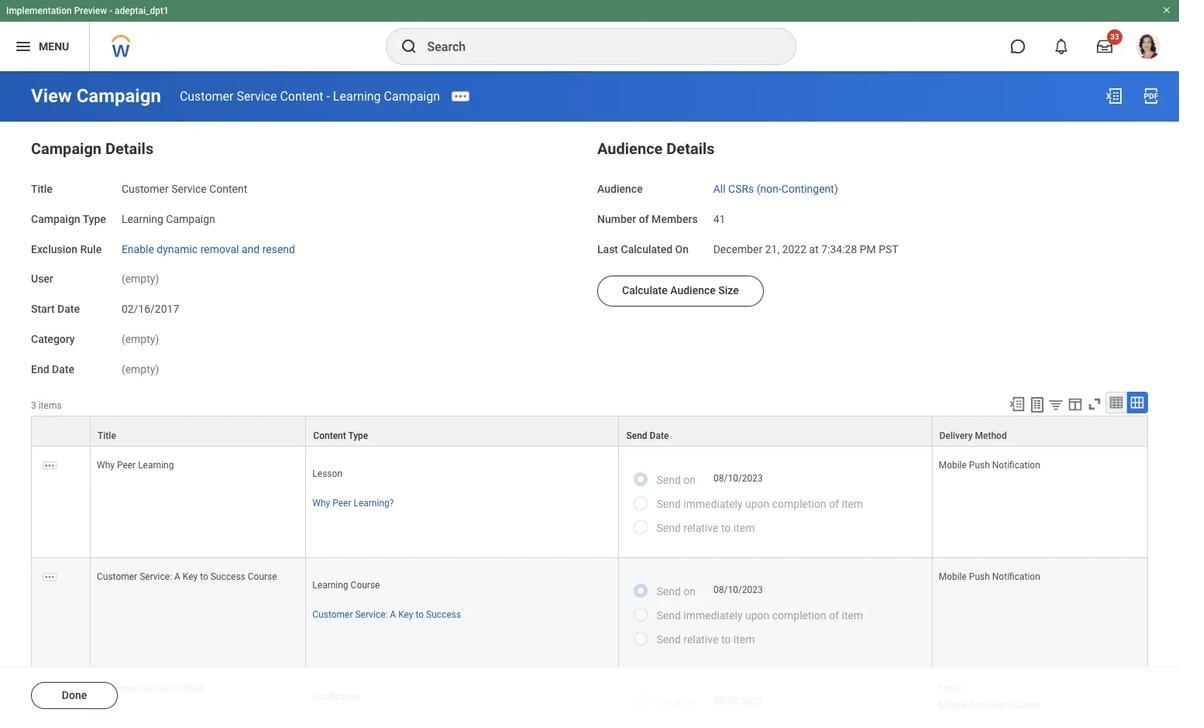 Task type: vqa. For each thing, say whether or not it's contained in the screenshot.
content related to Customer Service Content
yes



Task type: describe. For each thing, give the bounding box(es) containing it.
mobile for customer service: a key to success
[[939, 572, 967, 583]]

details for audience details
[[667, 139, 715, 158]]

3 row from the top
[[31, 559, 1149, 671]]

category
[[31, 333, 75, 345]]

resend
[[262, 243, 295, 255]]

pm
[[860, 243, 876, 255]]

user
[[31, 273, 53, 285]]

campaign type
[[31, 213, 106, 225]]

audience details group
[[598, 136, 1149, 307]]

items selected list
[[939, 681, 1065, 713]]

notification inside customer service content notification 08/10/2023
[[313, 692, 361, 703]]

close environment banner image
[[1162, 5, 1172, 15]]

33
[[1111, 33, 1120, 41]]

contingent)
[[782, 183, 838, 195]]

relative for why peer learning?
[[684, 523, 719, 535]]

start date
[[31, 303, 80, 315]]

number of members element
[[713, 204, 726, 227]]

all
[[713, 183, 726, 195]]

dynamic
[[157, 243, 198, 255]]

lesson element
[[313, 466, 343, 480]]

export to excel image
[[1105, 87, 1124, 105]]

end date
[[31, 363, 74, 375]]

41
[[713, 213, 726, 225]]

start date element
[[122, 294, 179, 317]]

customer service content - learning campaign
[[180, 89, 440, 103]]

on
[[675, 243, 689, 255]]

send on element for customer service: a key to success
[[714, 584, 763, 597]]

campaign up exclusion on the top left of page
[[31, 213, 80, 225]]

delivery method button
[[933, 417, 1148, 447]]

why peer learning?
[[313, 498, 394, 509]]

why peer learning? link
[[313, 495, 394, 509]]

calculated
[[621, 243, 673, 255]]

last calculated on element
[[713, 234, 899, 257]]

learning course element
[[313, 578, 380, 592]]

customer service content - learning campaign link
[[180, 89, 440, 103]]

preview
[[74, 5, 107, 16]]

7:34:28
[[822, 243, 857, 255]]

delivery
[[940, 431, 973, 442]]

select to filter grid data image
[[1048, 397, 1065, 413]]

end
[[31, 363, 49, 375]]

immediately for customer service: a key to success
[[684, 610, 743, 623]]

enable dynamic removal and resend link
[[122, 240, 295, 255]]

service: for customer service: a key to success
[[355, 610, 388, 621]]

on for customer service: a key to success
[[684, 586, 696, 599]]

content inside popup button
[[313, 431, 346, 442]]

send on for why peer learning?
[[657, 475, 696, 487]]

view
[[31, 85, 72, 107]]

mobile push notification element inside items selected list
[[939, 698, 1041, 712]]

method
[[975, 431, 1007, 442]]

a for customer service: a key to success course
[[174, 572, 180, 583]]

service for customer service content
[[171, 183, 207, 195]]

Search Workday  search field
[[427, 29, 764, 64]]

and
[[242, 243, 260, 255]]

02/16/2017
[[122, 303, 179, 315]]

content type button
[[306, 417, 619, 447]]

send date button
[[620, 417, 932, 447]]

campaign up campaign details button
[[76, 85, 161, 107]]

title inside campaign details group
[[31, 183, 53, 195]]

on for why peer learning?
[[684, 475, 696, 487]]

success for customer service: a key to success course
[[211, 572, 246, 583]]

calculate audience size
[[622, 285, 739, 297]]

all csrs (non-contingent) link
[[713, 180, 838, 195]]

peer for learning
[[117, 461, 136, 471]]

of for why peer learning?
[[829, 499, 839, 511]]

customer inside customer service content notification 08/10/2023
[[97, 684, 137, 695]]

push for why peer learning?
[[969, 461, 990, 471]]

customer for customer service: a key to success course
[[97, 572, 137, 583]]

send relative to item for why peer learning?
[[657, 523, 755, 535]]

delivery method
[[940, 431, 1007, 442]]

toolbar inside view campaign main content
[[1002, 392, 1149, 416]]

completion for customer service: a key to success
[[772, 610, 827, 623]]

lesson
[[313, 469, 343, 480]]

justify image
[[14, 37, 33, 56]]

number
[[598, 213, 636, 225]]

21,
[[765, 243, 780, 255]]

done button
[[31, 683, 118, 710]]

learning campaign
[[122, 213, 215, 225]]

of for customer service: a key to success
[[829, 610, 839, 623]]

implementation preview -   adeptai_dpt1
[[6, 5, 169, 16]]

customer for customer service content
[[122, 183, 169, 195]]

send inside popup button
[[627, 431, 648, 442]]

mobile push notification for why peer learning?
[[939, 461, 1041, 471]]

fullscreen image
[[1087, 396, 1104, 413]]

audience for audience details
[[598, 139, 663, 158]]

customer service content
[[122, 183, 247, 195]]

immediately for why peer learning?
[[684, 499, 743, 511]]

pst
[[879, 243, 899, 255]]

title element
[[122, 174, 247, 197]]

a for customer service: a key to success
[[390, 610, 396, 621]]

content for customer service content notification 08/10/2023
[[172, 684, 205, 695]]

type for content type
[[348, 431, 368, 442]]

start
[[31, 303, 55, 315]]

all csrs (non-contingent)
[[713, 183, 838, 195]]

email
[[939, 684, 962, 695]]

audience inside button
[[671, 285, 716, 297]]

campaign down search icon
[[384, 89, 440, 103]]

title button
[[91, 417, 306, 447]]

campaign details button
[[31, 139, 154, 158]]

date for send date
[[650, 431, 669, 442]]

key for customer service: a key to success course
[[183, 572, 198, 583]]

of inside audience details group
[[639, 213, 649, 225]]

table image
[[1109, 395, 1125, 411]]

mobile push notification element for why peer learning?
[[939, 458, 1041, 471]]

send immediately upon completion of item for why peer learning?
[[657, 499, 863, 511]]

search image
[[400, 37, 418, 56]]

08/10/2023 for customer service: a key to success
[[714, 585, 763, 596]]

mobile inside email mobile push notification
[[939, 701, 967, 712]]

csrs
[[729, 183, 754, 195]]

last calculated on
[[598, 243, 689, 255]]

done
[[62, 690, 87, 702]]

mobile push notification for customer service: a key to success
[[939, 572, 1041, 583]]

learning campaign element
[[122, 210, 215, 225]]

email mobile push notification
[[939, 684, 1041, 712]]

audience details
[[598, 139, 715, 158]]

upon for why peer learning?
[[746, 499, 770, 511]]

(empty) for end date
[[122, 363, 159, 375]]



Task type: locate. For each thing, give the bounding box(es) containing it.
-
[[109, 5, 112, 16], [327, 89, 330, 103]]

why for why peer learning?
[[313, 498, 330, 509]]

content
[[280, 89, 324, 103], [209, 183, 247, 195], [313, 431, 346, 442], [172, 684, 205, 695]]

mobile for why peer learning?
[[939, 461, 967, 471]]

2 upon from the top
[[746, 610, 770, 623]]

1 vertical spatial date
[[52, 363, 74, 375]]

key
[[183, 572, 198, 583], [398, 610, 413, 621]]

1 vertical spatial mobile push notification
[[939, 572, 1041, 583]]

0 vertical spatial relative
[[684, 523, 719, 535]]

1 mobile push notification element from the top
[[939, 458, 1041, 471]]

1 relative from the top
[[684, 523, 719, 535]]

0 horizontal spatial service:
[[140, 572, 172, 583]]

campaign down customer service content
[[166, 213, 215, 225]]

details
[[105, 139, 154, 158], [667, 139, 715, 158]]

2 vertical spatial service
[[140, 684, 170, 695]]

send on
[[657, 475, 696, 487], [657, 586, 696, 599]]

menu banner
[[0, 0, 1180, 71]]

row containing customer service content
[[31, 671, 1149, 724]]

0 vertical spatial why
[[97, 461, 115, 471]]

items
[[39, 401, 62, 412]]

1 horizontal spatial details
[[667, 139, 715, 158]]

1 08/10/2023 from the top
[[714, 473, 763, 484]]

enable dynamic removal and resend
[[122, 243, 295, 255]]

0 vertical spatial send on
[[657, 475, 696, 487]]

1 vertical spatial a
[[390, 610, 396, 621]]

2 send relative to item from the top
[[657, 634, 755, 647]]

08/10/2023
[[714, 473, 763, 484], [714, 585, 763, 596], [714, 697, 763, 707]]

menu button
[[0, 22, 89, 71]]

1 vertical spatial send on
[[657, 586, 696, 599]]

0 horizontal spatial title
[[31, 183, 53, 195]]

0 horizontal spatial -
[[109, 5, 112, 16]]

(empty) for user
[[122, 273, 159, 285]]

1 row from the top
[[31, 416, 1149, 447]]

success
[[211, 572, 246, 583], [426, 610, 461, 621]]

1 push from the top
[[969, 461, 990, 471]]

1 upon from the top
[[746, 499, 770, 511]]

email element
[[939, 681, 962, 695]]

date for end date
[[52, 363, 74, 375]]

mobile push notification element for customer service: a key to success
[[939, 569, 1041, 583]]

content type
[[313, 431, 368, 442]]

1 vertical spatial key
[[398, 610, 413, 621]]

1 send immediately upon completion of item from the top
[[657, 499, 863, 511]]

send immediately upon completion of item
[[657, 499, 863, 511], [657, 610, 863, 623]]

content for customer service content
[[209, 183, 247, 195]]

1 immediately from the top
[[684, 499, 743, 511]]

service
[[237, 89, 277, 103], [171, 183, 207, 195], [140, 684, 170, 695]]

2 on from the top
[[684, 586, 696, 599]]

3 items
[[31, 401, 62, 412]]

send
[[627, 431, 648, 442], [657, 475, 681, 487], [657, 499, 681, 511], [657, 523, 681, 535], [657, 586, 681, 599], [657, 610, 681, 623], [657, 634, 681, 647]]

date inside send date popup button
[[650, 431, 669, 442]]

menu
[[39, 40, 69, 52]]

mobile push notification
[[939, 461, 1041, 471], [939, 572, 1041, 583]]

0 vertical spatial (empty)
[[122, 273, 159, 285]]

number of members
[[598, 213, 698, 225]]

2 send on from the top
[[657, 586, 696, 599]]

audience
[[598, 139, 663, 158], [598, 183, 643, 195], [671, 285, 716, 297]]

type inside campaign details group
[[83, 213, 106, 225]]

service for customer service content notification 08/10/2023
[[140, 684, 170, 695]]

key for customer service: a key to success
[[398, 610, 413, 621]]

service inside title element
[[171, 183, 207, 195]]

customer service: a key to success link
[[313, 607, 461, 621]]

service:
[[140, 572, 172, 583], [355, 610, 388, 621]]

1 on from the top
[[684, 475, 696, 487]]

1 send on element from the top
[[714, 473, 763, 485]]

3 mobile from the top
[[939, 701, 967, 712]]

(non-
[[757, 183, 782, 195]]

customer service content notification 08/10/2023
[[97, 684, 763, 707]]

1 horizontal spatial peer
[[333, 498, 351, 509]]

implementation
[[6, 5, 72, 16]]

08/10/2023 inside customer service content notification 08/10/2023
[[714, 697, 763, 707]]

2 row from the top
[[31, 447, 1149, 559]]

2 completion from the top
[[772, 610, 827, 623]]

0 horizontal spatial service
[[140, 684, 170, 695]]

0 horizontal spatial success
[[211, 572, 246, 583]]

immediately
[[684, 499, 743, 511], [684, 610, 743, 623]]

0 vertical spatial completion
[[772, 499, 827, 511]]

08/10/2023 for why peer learning?
[[714, 473, 763, 484]]

0 horizontal spatial a
[[174, 572, 180, 583]]

service: for customer service: a key to success course
[[140, 572, 172, 583]]

1 mobile from the top
[[939, 461, 967, 471]]

3 mobile push notification element from the top
[[939, 698, 1041, 712]]

2 details from the left
[[667, 139, 715, 158]]

1 vertical spatial service
[[171, 183, 207, 195]]

1 vertical spatial send immediately upon completion of item
[[657, 610, 863, 623]]

1 vertical spatial title
[[98, 431, 116, 442]]

1 horizontal spatial key
[[398, 610, 413, 621]]

0 vertical spatial mobile push notification element
[[939, 458, 1041, 471]]

1 horizontal spatial success
[[426, 610, 461, 621]]

2 mobile from the top
[[939, 572, 967, 583]]

type inside popup button
[[348, 431, 368, 442]]

1 mobile push notification from the top
[[939, 461, 1041, 471]]

last
[[598, 243, 618, 255]]

campaign down "view" on the top
[[31, 139, 102, 158]]

1 vertical spatial mobile
[[939, 572, 967, 583]]

a
[[174, 572, 180, 583], [390, 610, 396, 621]]

title
[[31, 183, 53, 195], [98, 431, 116, 442]]

2022
[[782, 243, 807, 255]]

profile logan mcneil image
[[1136, 34, 1161, 62]]

0 vertical spatial on
[[684, 475, 696, 487]]

2 horizontal spatial service
[[237, 89, 277, 103]]

size
[[719, 285, 739, 297]]

type up why peer learning? link
[[348, 431, 368, 442]]

view printable version (pdf) image
[[1142, 87, 1161, 105]]

learning
[[333, 89, 381, 103], [122, 213, 163, 225], [138, 461, 174, 471], [313, 581, 348, 592]]

rule
[[80, 243, 102, 255]]

1 vertical spatial send relative to item
[[657, 634, 755, 647]]

1 send relative to item from the top
[[657, 523, 755, 535]]

send relative to item
[[657, 523, 755, 535], [657, 634, 755, 647]]

2 vertical spatial date
[[650, 431, 669, 442]]

expand table image
[[1130, 395, 1145, 411]]

upon
[[746, 499, 770, 511], [746, 610, 770, 623]]

3 push from the top
[[969, 701, 990, 712]]

1 send on from the top
[[657, 475, 696, 487]]

send on for customer service: a key to success
[[657, 586, 696, 599]]

why
[[97, 461, 115, 471], [313, 498, 330, 509]]

send on element for why peer learning?
[[714, 473, 763, 485]]

content inside customer service content notification 08/10/2023
[[172, 684, 205, 695]]

details down the view campaign
[[105, 139, 154, 158]]

0 vertical spatial of
[[639, 213, 649, 225]]

campaign
[[76, 85, 161, 107], [384, 89, 440, 103], [31, 139, 102, 158], [31, 213, 80, 225], [166, 213, 215, 225]]

at
[[810, 243, 819, 255]]

1 vertical spatial on
[[684, 586, 696, 599]]

0 vertical spatial immediately
[[684, 499, 743, 511]]

1 vertical spatial -
[[327, 89, 330, 103]]

removal
[[200, 243, 239, 255]]

2 vertical spatial push
[[969, 701, 990, 712]]

0 horizontal spatial peer
[[117, 461, 136, 471]]

course
[[248, 572, 277, 583], [351, 581, 380, 592]]

title inside 'popup button'
[[98, 431, 116, 442]]

enable
[[122, 243, 154, 255]]

success inside customer service: a key to success link
[[426, 610, 461, 621]]

0 vertical spatial success
[[211, 572, 246, 583]]

1 vertical spatial mobile push notification element
[[939, 569, 1041, 583]]

relative for customer service: a key to success
[[684, 634, 719, 647]]

exclusion rule
[[31, 243, 102, 255]]

0 vertical spatial send immediately upon completion of item
[[657, 499, 863, 511]]

learning inside learning campaign element
[[122, 213, 163, 225]]

0 vertical spatial key
[[183, 572, 198, 583]]

2 vertical spatial of
[[829, 610, 839, 623]]

33 button
[[1088, 29, 1123, 64]]

push
[[969, 461, 990, 471], [969, 572, 990, 583], [969, 701, 990, 712]]

1 horizontal spatial title
[[98, 431, 116, 442]]

date for start date
[[57, 303, 80, 315]]

export to excel image
[[1009, 396, 1026, 413]]

december
[[713, 243, 763, 255]]

audience details button
[[598, 139, 715, 158]]

inbox large image
[[1097, 39, 1113, 54]]

customer for customer service content - learning campaign
[[180, 89, 234, 103]]

1 completion from the top
[[772, 499, 827, 511]]

send date
[[627, 431, 669, 442]]

0 horizontal spatial key
[[183, 572, 198, 583]]

1 vertical spatial of
[[829, 499, 839, 511]]

1 horizontal spatial a
[[390, 610, 396, 621]]

why for why peer learning
[[97, 461, 115, 471]]

notifications large image
[[1054, 39, 1069, 54]]

0 vertical spatial a
[[174, 572, 180, 583]]

2 relative from the top
[[684, 634, 719, 647]]

details for campaign details
[[105, 139, 154, 158]]

2 send on element from the top
[[714, 584, 763, 597]]

0 vertical spatial audience
[[598, 139, 663, 158]]

audience for audience
[[598, 183, 643, 195]]

notification inside email mobile push notification
[[993, 701, 1041, 712]]

why peer learning
[[97, 461, 174, 471]]

notification element
[[313, 689, 361, 703]]

toolbar
[[1002, 392, 1149, 416]]

members
[[652, 213, 698, 225]]

2 08/10/2023 from the top
[[714, 585, 763, 596]]

0 horizontal spatial type
[[83, 213, 106, 225]]

0 vertical spatial service
[[237, 89, 277, 103]]

calculate
[[622, 285, 668, 297]]

1 details from the left
[[105, 139, 154, 158]]

send relative to item for customer service: a key to success
[[657, 634, 755, 647]]

2 (empty) from the top
[[122, 333, 159, 345]]

1 vertical spatial completion
[[772, 610, 827, 623]]

0 vertical spatial upon
[[746, 499, 770, 511]]

1 vertical spatial service:
[[355, 610, 388, 621]]

(empty)
[[122, 273, 159, 285], [122, 333, 159, 345], [122, 363, 159, 375]]

export to worksheets image
[[1028, 396, 1047, 415]]

1 horizontal spatial service:
[[355, 610, 388, 621]]

0 vertical spatial date
[[57, 303, 80, 315]]

upon for customer service: a key to success
[[746, 610, 770, 623]]

content inside title element
[[209, 183, 247, 195]]

1 vertical spatial relative
[[684, 634, 719, 647]]

0 vertical spatial -
[[109, 5, 112, 16]]

3 (empty) from the top
[[122, 363, 159, 375]]

row
[[31, 416, 1149, 447], [31, 447, 1149, 559], [31, 559, 1149, 671], [31, 671, 1149, 724]]

2 vertical spatial (empty)
[[122, 363, 159, 375]]

2 mobile push notification element from the top
[[939, 569, 1041, 583]]

1 (empty) from the top
[[122, 273, 159, 285]]

view campaign
[[31, 85, 161, 107]]

1 vertical spatial 08/10/2023
[[714, 585, 763, 596]]

- inside view campaign main content
[[327, 89, 330, 103]]

learning course
[[313, 581, 380, 592]]

0 vertical spatial 08/10/2023
[[714, 473, 763, 484]]

service for customer service content - learning campaign
[[237, 89, 277, 103]]

title up campaign type
[[31, 183, 53, 195]]

0 vertical spatial service:
[[140, 572, 172, 583]]

4 row from the top
[[31, 671, 1149, 724]]

1 horizontal spatial type
[[348, 431, 368, 442]]

2 send immediately upon completion of item from the top
[[657, 610, 863, 623]]

2 push from the top
[[969, 572, 990, 583]]

0 horizontal spatial course
[[248, 572, 277, 583]]

0 vertical spatial peer
[[117, 461, 136, 471]]

learning inside 'learning course' element
[[313, 581, 348, 592]]

1 vertical spatial why
[[313, 498, 330, 509]]

1 vertical spatial success
[[426, 610, 461, 621]]

details up 'all'
[[667, 139, 715, 158]]

1 vertical spatial type
[[348, 431, 368, 442]]

customer service: a key to success course
[[97, 572, 277, 583]]

campaign details group
[[31, 136, 582, 378]]

content for customer service content - learning campaign
[[280, 89, 324, 103]]

push for customer service: a key to success
[[969, 572, 990, 583]]

send immediately upon completion of item for customer service: a key to success
[[657, 610, 863, 623]]

1 vertical spatial push
[[969, 572, 990, 583]]

0 horizontal spatial details
[[105, 139, 154, 158]]

- inside the menu banner
[[109, 5, 112, 16]]

1 horizontal spatial course
[[351, 581, 380, 592]]

0 vertical spatial push
[[969, 461, 990, 471]]

on
[[684, 475, 696, 487], [684, 586, 696, 599]]

customer inside title element
[[122, 183, 169, 195]]

3 08/10/2023 from the top
[[714, 697, 763, 707]]

3
[[31, 401, 36, 412]]

customer for customer service: a key to success
[[313, 610, 353, 621]]

1 vertical spatial upon
[[746, 610, 770, 623]]

calculate audience size button
[[598, 276, 764, 307]]

push inside email mobile push notification
[[969, 701, 990, 712]]

0 vertical spatial send on element
[[714, 473, 763, 485]]

type up rule at the left
[[83, 213, 106, 225]]

2 vertical spatial 08/10/2023
[[714, 697, 763, 707]]

2 vertical spatial audience
[[671, 285, 716, 297]]

0 vertical spatial mobile
[[939, 461, 967, 471]]

customer
[[180, 89, 234, 103], [122, 183, 169, 195], [97, 572, 137, 583], [313, 610, 353, 621], [97, 684, 137, 695]]

type for campaign type
[[83, 213, 106, 225]]

0 vertical spatial mobile push notification
[[939, 461, 1041, 471]]

1 horizontal spatial -
[[327, 89, 330, 103]]

to
[[721, 523, 731, 535], [200, 572, 208, 583], [416, 610, 424, 621], [721, 634, 731, 647]]

success for customer service: a key to success
[[426, 610, 461, 621]]

mobile push notification element
[[939, 458, 1041, 471], [939, 569, 1041, 583], [939, 698, 1041, 712]]

click to view/edit grid preferences image
[[1067, 396, 1084, 413]]

notification
[[993, 461, 1041, 471], [993, 572, 1041, 583], [313, 692, 361, 703], [993, 701, 1041, 712]]

2 vertical spatial mobile push notification element
[[939, 698, 1041, 712]]

peer for learning?
[[333, 498, 351, 509]]

row containing title
[[31, 416, 1149, 447]]

adeptai_dpt1
[[115, 5, 169, 16]]

0 vertical spatial send relative to item
[[657, 523, 755, 535]]

completion for why peer learning?
[[772, 499, 827, 511]]

title up why peer learning
[[98, 431, 116, 442]]

1 horizontal spatial service
[[171, 183, 207, 195]]

(empty) for category
[[122, 333, 159, 345]]

december 21, 2022 at 7:34:28 pm pst
[[713, 243, 899, 255]]

customer service: a key to success
[[313, 610, 461, 621]]

1 vertical spatial immediately
[[684, 610, 743, 623]]

view campaign main content
[[0, 71, 1180, 724]]

service inside customer service content notification 08/10/2023
[[140, 684, 170, 695]]

1 horizontal spatial why
[[313, 498, 330, 509]]

2 vertical spatial mobile
[[939, 701, 967, 712]]

2 mobile push notification from the top
[[939, 572, 1041, 583]]

1 vertical spatial (empty)
[[122, 333, 159, 345]]

campaign details
[[31, 139, 154, 158]]

0 horizontal spatial why
[[97, 461, 115, 471]]

mobile
[[939, 461, 967, 471], [939, 572, 967, 583], [939, 701, 967, 712]]

1 vertical spatial peer
[[333, 498, 351, 509]]

item
[[842, 499, 863, 511], [734, 523, 755, 535], [842, 610, 863, 623], [734, 634, 755, 647]]

0 vertical spatial type
[[83, 213, 106, 225]]

1 vertical spatial send on element
[[714, 584, 763, 597]]

learning?
[[354, 498, 394, 509]]

2 immediately from the top
[[684, 610, 743, 623]]

1 vertical spatial audience
[[598, 183, 643, 195]]

0 vertical spatial title
[[31, 183, 53, 195]]

send on element
[[714, 473, 763, 485], [714, 584, 763, 597]]

exclusion
[[31, 243, 78, 255]]

of
[[639, 213, 649, 225], [829, 499, 839, 511], [829, 610, 839, 623]]



